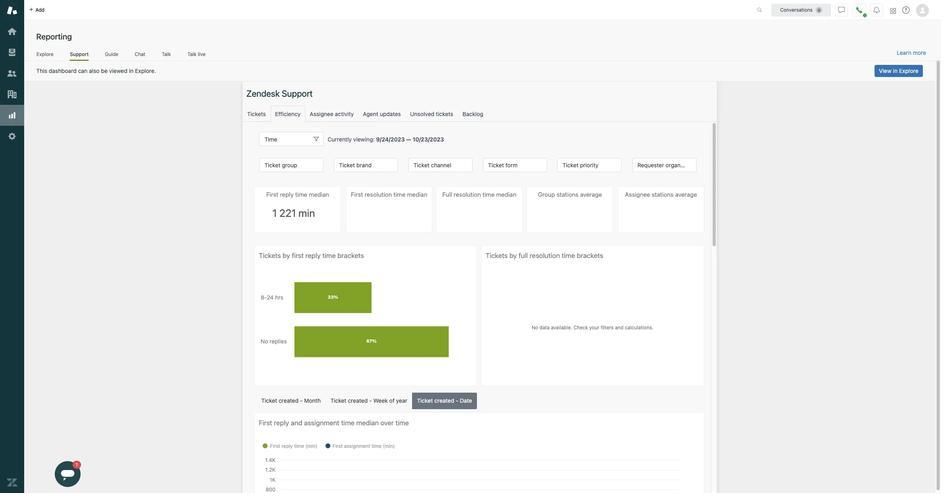 Task type: locate. For each thing, give the bounding box(es) containing it.
talk left live
[[188, 51, 197, 57]]

explore inside "explore" link
[[37, 51, 54, 57]]

admin image
[[7, 131, 17, 141]]

views image
[[7, 47, 17, 58]]

this
[[36, 67, 47, 74]]

talk inside 'talk live' link
[[188, 51, 197, 57]]

button displays agent's chat status as invisible. image
[[839, 7, 845, 13]]

talk
[[162, 51, 171, 57], [188, 51, 197, 57]]

0 horizontal spatial in
[[129, 67, 134, 74]]

be
[[101, 67, 108, 74]]

learn
[[897, 49, 912, 56]]

dashboard
[[49, 67, 77, 74]]

explore.
[[135, 67, 156, 74]]

talk live
[[188, 51, 206, 57]]

talk right the chat
[[162, 51, 171, 57]]

2 in from the left
[[894, 67, 898, 74]]

0 horizontal spatial explore
[[37, 51, 54, 57]]

live
[[198, 51, 206, 57]]

talk inside talk link
[[162, 51, 171, 57]]

add button
[[24, 0, 49, 20]]

zendesk support image
[[7, 5, 17, 16]]

explore up 'this'
[[37, 51, 54, 57]]

get help image
[[903, 6, 910, 14]]

view in explore
[[880, 67, 919, 74]]

1 horizontal spatial in
[[894, 67, 898, 74]]

explore down learn more link
[[900, 67, 919, 74]]

organizations image
[[7, 89, 17, 100]]

1 horizontal spatial talk
[[188, 51, 197, 57]]

conversations button
[[772, 3, 832, 16]]

also
[[89, 67, 100, 74]]

in
[[129, 67, 134, 74], [894, 67, 898, 74]]

talk for talk live
[[188, 51, 197, 57]]

2 talk from the left
[[188, 51, 197, 57]]

talk link
[[162, 51, 171, 60]]

talk live link
[[187, 51, 206, 60]]

explore
[[37, 51, 54, 57], [900, 67, 919, 74]]

this dashboard can also be viewed in explore.
[[36, 67, 156, 74]]

in right view
[[894, 67, 898, 74]]

1 talk from the left
[[162, 51, 171, 57]]

view in explore button
[[875, 65, 924, 77]]

0 horizontal spatial talk
[[162, 51, 171, 57]]

main element
[[0, 0, 24, 493]]

0 vertical spatial explore
[[37, 51, 54, 57]]

in right "viewed"
[[129, 67, 134, 74]]

reporting image
[[7, 110, 17, 121]]

learn more
[[897, 49, 927, 56]]

1 horizontal spatial explore
[[900, 67, 919, 74]]

1 vertical spatial explore
[[900, 67, 919, 74]]

zendesk products image
[[891, 8, 897, 14]]



Task type: describe. For each thing, give the bounding box(es) containing it.
explore link
[[36, 51, 54, 60]]

can
[[78, 67, 87, 74]]

notifications image
[[874, 7, 880, 13]]

support
[[70, 51, 89, 57]]

guide link
[[105, 51, 119, 60]]

talk for talk
[[162, 51, 171, 57]]

customers image
[[7, 68, 17, 79]]

learn more link
[[897, 49, 927, 56]]

conversations
[[781, 7, 813, 13]]

in inside button
[[894, 67, 898, 74]]

guide
[[105, 51, 118, 57]]

explore inside view in explore button
[[900, 67, 919, 74]]

chat
[[135, 51, 146, 57]]

view
[[880, 67, 892, 74]]

support link
[[70, 51, 89, 61]]

reporting
[[36, 32, 72, 41]]

1 in from the left
[[129, 67, 134, 74]]

zendesk image
[[7, 477, 17, 488]]

viewed
[[109, 67, 127, 74]]

more
[[913, 49, 927, 56]]

chat link
[[135, 51, 146, 60]]

add
[[35, 7, 45, 13]]

get started image
[[7, 26, 17, 37]]



Task type: vqa. For each thing, say whether or not it's contained in the screenshot.
Morrel
no



